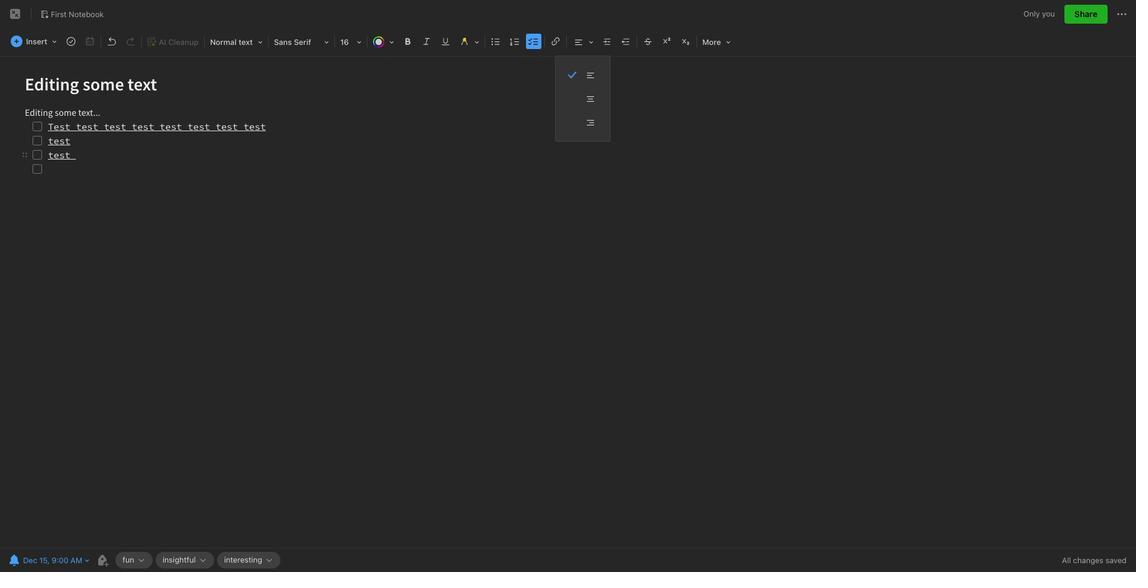 Task type: vqa. For each thing, say whether or not it's contained in the screenshot.
the Numbered list image
yes



Task type: describe. For each thing, give the bounding box(es) containing it.
changes
[[1074, 556, 1104, 566]]

serif
[[294, 37, 311, 47]]

Font family field
[[270, 33, 333, 50]]

dec 15, 9:00 am
[[23, 556, 82, 566]]

Note Editor text field
[[0, 57, 1137, 549]]

9:00
[[52, 556, 68, 566]]

indent image
[[599, 33, 616, 50]]

undo image
[[104, 33, 120, 50]]

dec 15, 9:00 am button
[[6, 553, 84, 569]]

interesting Tag actions field
[[262, 557, 274, 565]]

only
[[1024, 9, 1040, 18]]

sans
[[274, 37, 292, 47]]

sans serif
[[274, 37, 311, 47]]

underline image
[[437, 33, 454, 50]]

interesting
[[224, 556, 262, 565]]

saved
[[1106, 556, 1127, 566]]

interesting button
[[217, 553, 281, 569]]

More actions field
[[1115, 5, 1129, 24]]

only you
[[1024, 9, 1055, 18]]

dropdown list menu
[[556, 63, 610, 134]]

insert link image
[[548, 33, 564, 50]]

15,
[[39, 556, 50, 566]]

numbered list image
[[507, 33, 523, 50]]

insightful Tag actions field
[[196, 557, 207, 565]]

fun button
[[115, 553, 153, 569]]

share button
[[1065, 5, 1108, 24]]

Insert field
[[8, 33, 61, 50]]

more actions image
[[1115, 7, 1129, 21]]

first notebook
[[51, 9, 104, 19]]

bold image
[[400, 33, 416, 50]]

text
[[239, 37, 253, 47]]



Task type: locate. For each thing, give the bounding box(es) containing it.
More field
[[698, 33, 735, 50]]

fun
[[123, 556, 134, 565]]

fun Tag actions field
[[134, 557, 145, 565]]

dec
[[23, 556, 37, 566]]

insert
[[26, 37, 47, 46]]

you
[[1042, 9, 1055, 18]]

superscript image
[[659, 33, 675, 50]]

Heading level field
[[206, 33, 267, 50]]

insightful button
[[156, 553, 214, 569]]

Highlight field
[[455, 33, 484, 50]]

Font color field
[[369, 33, 398, 50]]

first notebook button
[[36, 6, 108, 22]]

Alignment field
[[568, 33, 598, 50]]

normal text
[[210, 37, 253, 47]]

add tag image
[[95, 554, 110, 568]]

normal
[[210, 37, 237, 47]]

all changes saved
[[1062, 556, 1127, 566]]

Edit reminder field
[[6, 553, 91, 569]]

am
[[71, 556, 82, 566]]

bulleted list image
[[488, 33, 504, 50]]

task image
[[63, 33, 79, 50]]

more
[[703, 37, 721, 47]]

share
[[1075, 9, 1098, 19]]

checklist image
[[526, 33, 542, 50]]

notebook
[[69, 9, 104, 19]]

strikethrough image
[[640, 33, 656, 50]]

note window element
[[0, 0, 1137, 573]]

outdent image
[[618, 33, 635, 50]]

italic image
[[418, 33, 435, 50]]

insightful
[[163, 556, 196, 565]]

Font size field
[[336, 33, 366, 50]]

all
[[1062, 556, 1071, 566]]

first
[[51, 9, 67, 19]]

subscript image
[[678, 33, 694, 50]]

collapse note image
[[8, 7, 22, 21]]

16
[[340, 37, 349, 47]]



